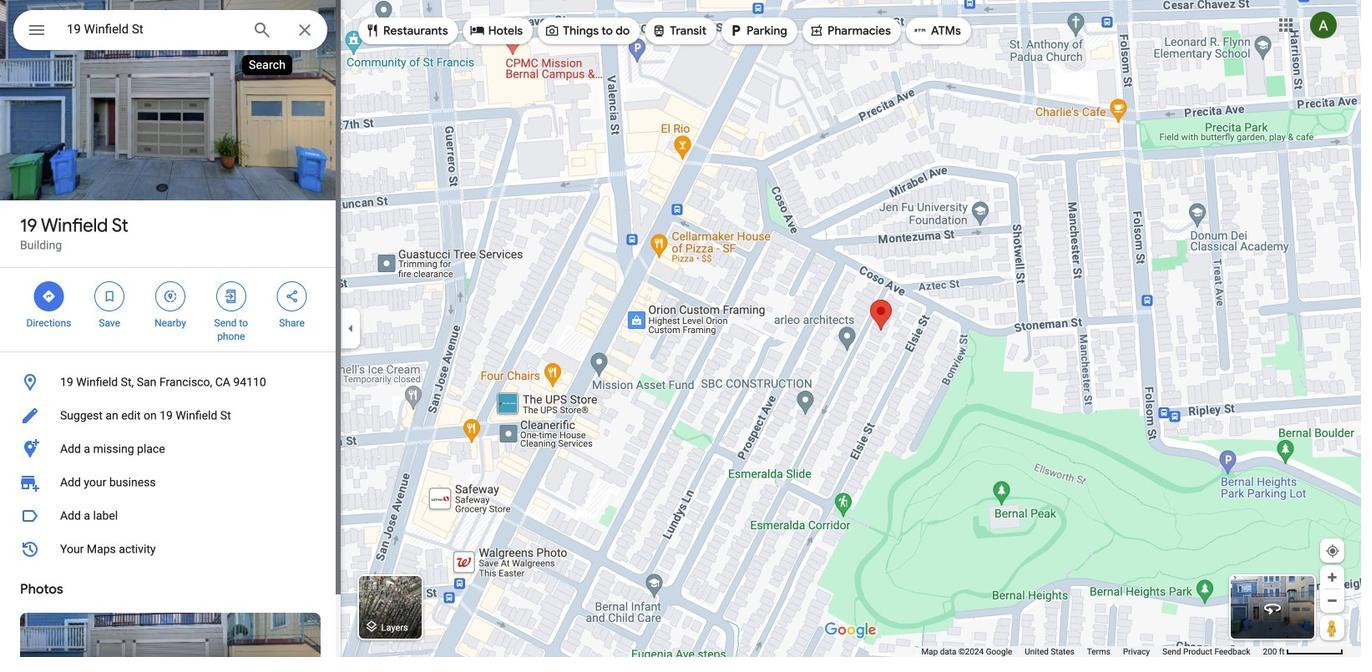 Task type: locate. For each thing, give the bounding box(es) containing it.
show street view coverage image
[[1321, 616, 1345, 641]]

none field inside 19 winfield st field
[[67, 19, 239, 39]]

zoom out image
[[1327, 595, 1339, 607]]

19 Winfield St field
[[13, 10, 327, 55]]

main content
[[0, 0, 341, 657]]

zoom in image
[[1327, 571, 1339, 584]]

show your location image
[[1326, 544, 1341, 559]]

None search field
[[13, 10, 327, 55]]

street view image
[[1263, 598, 1283, 618]]

None field
[[67, 19, 239, 39]]



Task type: describe. For each thing, give the bounding box(es) containing it.
google account: augustus odena  
(augustus@adept.ai) image
[[1311, 12, 1337, 39]]

actions for 19 winfield st region
[[0, 268, 341, 352]]

google maps element
[[0, 0, 1362, 657]]

none search field inside google maps element
[[13, 10, 327, 55]]

collapse side panel image
[[342, 320, 360, 338]]



Task type: vqa. For each thing, say whether or not it's contained in the screenshot.
Main menu image
no



